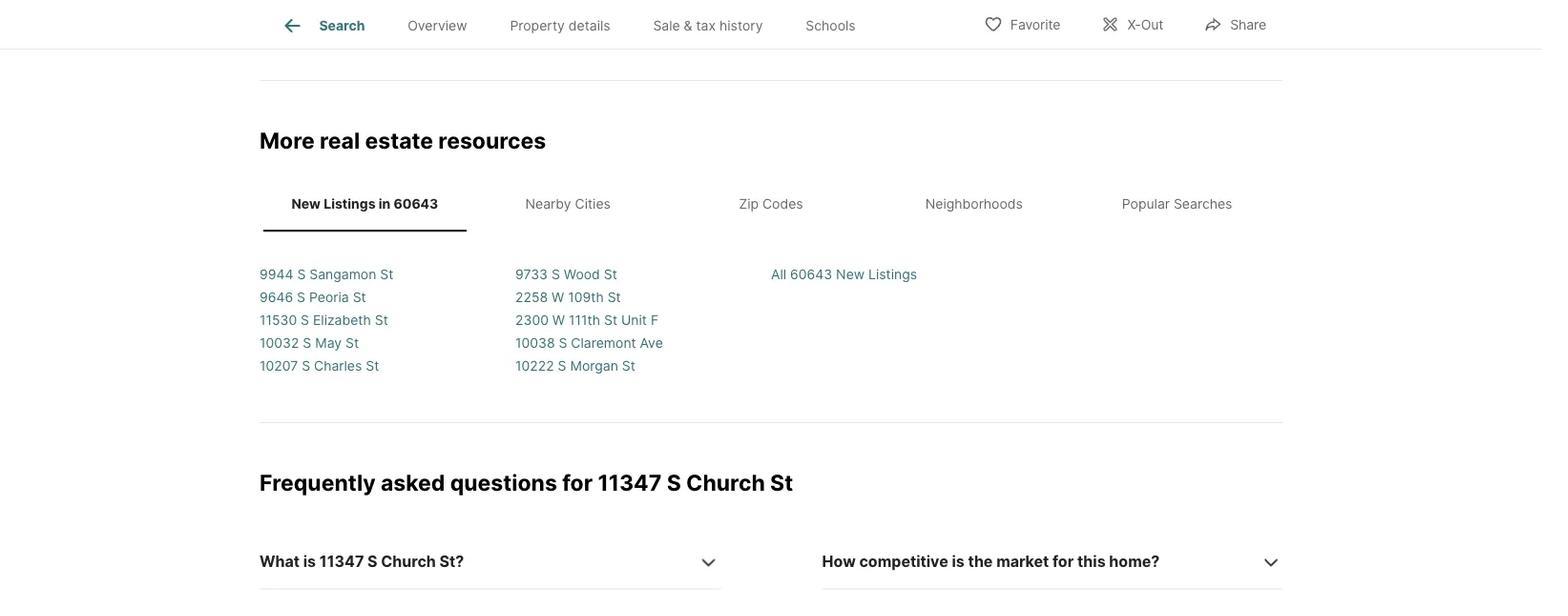 Task type: describe. For each thing, give the bounding box(es) containing it.
more
[[696, 2, 734, 20]]

tab list containing search
[[260, 0, 892, 49]]

zip codes tab
[[670, 181, 873, 228]]

popular searches
[[1122, 196, 1232, 213]]

10222
[[515, 358, 554, 374]]

11530 s elizabeth st link
[[260, 312, 388, 328]]

homes
[[837, 2, 887, 20]]

sale
[[653, 17, 680, 34]]

more real estate resources heading
[[260, 127, 1283, 177]]

w for 2258
[[552, 289, 564, 306]]

10222 s morgan st
[[515, 358, 635, 374]]

s for 11530
[[301, 312, 309, 328]]

recently
[[737, 2, 798, 20]]

peoria
[[309, 289, 349, 306]]

10032 s may st
[[260, 335, 359, 351]]

elizabeth
[[313, 312, 371, 328]]

is inside dropdown button
[[303, 553, 316, 572]]

competitive
[[859, 553, 948, 572]]

9944 s sangamon st
[[260, 266, 394, 283]]

all
[[771, 266, 786, 283]]

x-out button
[[1085, 4, 1180, 43]]

what is 11347 s church st?
[[260, 553, 464, 572]]

unit
[[621, 312, 647, 328]]

frequently asked questions for 11347 s church st
[[260, 470, 793, 496]]

market
[[996, 553, 1049, 572]]

church inside what is 11347 s church st? dropdown button
[[381, 553, 436, 572]]

new inside tab
[[292, 196, 321, 213]]

0 vertical spatial church
[[686, 470, 765, 496]]

111th
[[569, 312, 600, 328]]

how competitive is the market for this home?
[[822, 553, 1160, 572]]

9733 s wood st link
[[515, 266, 617, 283]]

9646
[[260, 289, 293, 306]]

tab list containing new listings in 60643
[[260, 177, 1283, 232]]

what
[[260, 553, 300, 572]]

charles
[[314, 358, 362, 374]]

st for morgan
[[622, 358, 635, 374]]

all 60643 new listings link
[[771, 266, 917, 283]]

all 60643 new listings
[[771, 266, 917, 283]]

searches
[[1174, 196, 1232, 213]]

search
[[319, 17, 365, 34]]

morgan
[[570, 358, 618, 374]]

property details tab
[[489, 3, 632, 49]]

st for 111th
[[604, 312, 617, 328]]

9944 s sangamon st link
[[260, 266, 394, 283]]

st for peoria
[[353, 289, 366, 306]]

how competitive is the market for this home? button
[[822, 536, 1283, 590]]

9646 s peoria st
[[260, 289, 366, 306]]

share button
[[1187, 4, 1283, 43]]

what is 11347 s church st? button
[[260, 536, 720, 590]]

overview tab
[[386, 3, 489, 49]]

history
[[720, 17, 763, 34]]

2258 w 109th st link
[[515, 289, 621, 306]]

109th
[[568, 289, 604, 306]]

zip
[[739, 196, 759, 213]]

more
[[260, 127, 315, 154]]

10032
[[260, 335, 299, 351]]

real
[[320, 127, 360, 154]]

x-out
[[1127, 17, 1164, 33]]

x-
[[1127, 17, 1141, 33]]

st for elizabeth
[[375, 312, 388, 328]]

st?
[[439, 553, 464, 572]]

9733
[[515, 266, 548, 283]]

view more recently sold homes
[[655, 2, 887, 20]]

questions
[[450, 470, 557, 496]]

wood
[[564, 266, 600, 283]]

s for 10207
[[302, 358, 310, 374]]

f
[[651, 312, 659, 328]]

claremont
[[571, 335, 636, 351]]

10032 s may st link
[[260, 335, 359, 351]]

9944
[[260, 266, 293, 283]]



Task type: vqa. For each thing, say whether or not it's contained in the screenshot.
'60643' to the bottom
yes



Task type: locate. For each thing, give the bounding box(es) containing it.
w for 2300
[[552, 312, 565, 328]]

1 is from the left
[[303, 553, 316, 572]]

1 horizontal spatial new
[[836, 266, 865, 283]]

property
[[510, 17, 565, 34]]

1 vertical spatial w
[[552, 312, 565, 328]]

10038
[[515, 335, 555, 351]]

resources
[[438, 127, 546, 154]]

listings inside tab
[[324, 196, 376, 213]]

s for 10222
[[558, 358, 566, 374]]

0 horizontal spatial new
[[292, 196, 321, 213]]

2 is from the left
[[952, 553, 965, 572]]

nearby cities
[[525, 196, 611, 213]]

for
[[562, 470, 593, 496], [1053, 553, 1074, 572]]

1 tab list from the top
[[260, 0, 892, 49]]

1 vertical spatial new
[[836, 266, 865, 283]]

2258 w 109th st
[[515, 289, 621, 306]]

view
[[655, 2, 693, 20]]

schools
[[806, 17, 856, 34]]

details
[[569, 17, 610, 34]]

s
[[297, 266, 306, 283], [552, 266, 560, 283], [297, 289, 305, 306], [301, 312, 309, 328], [303, 335, 311, 351], [559, 335, 567, 351], [302, 358, 310, 374], [558, 358, 566, 374], [667, 470, 681, 496], [368, 553, 378, 572]]

1 horizontal spatial listings
[[869, 266, 917, 283]]

cities
[[575, 196, 611, 213]]

s for 10032
[[303, 335, 311, 351]]

1 vertical spatial tab list
[[260, 177, 1283, 232]]

1 horizontal spatial 11347
[[598, 470, 662, 496]]

11347
[[598, 470, 662, 496], [320, 553, 364, 572]]

neighborhoods tab
[[873, 181, 1076, 228]]

st for sangamon
[[380, 266, 394, 283]]

is
[[303, 553, 316, 572], [952, 553, 965, 572]]

1 horizontal spatial 60643
[[790, 266, 832, 283]]

9646 s peoria st link
[[260, 289, 366, 306]]

1 vertical spatial listings
[[869, 266, 917, 283]]

1 vertical spatial for
[[1053, 553, 1074, 572]]

9733 s wood st
[[515, 266, 617, 283]]

w
[[552, 289, 564, 306], [552, 312, 565, 328]]

st for charles
[[366, 358, 379, 374]]

10207 s charles st link
[[260, 358, 379, 374]]

is inside dropdown button
[[952, 553, 965, 572]]

0 horizontal spatial for
[[562, 470, 593, 496]]

60643 right all
[[790, 266, 832, 283]]

sold
[[802, 2, 833, 20]]

tab list
[[260, 0, 892, 49], [260, 177, 1283, 232]]

10207
[[260, 358, 298, 374]]

10222 s morgan st link
[[515, 358, 635, 374]]

church
[[686, 470, 765, 496], [381, 553, 436, 572]]

s for 9944
[[297, 266, 306, 283]]

0 vertical spatial for
[[562, 470, 593, 496]]

sangamon
[[309, 266, 376, 283]]

new listings in 60643
[[292, 196, 438, 213]]

1 vertical spatial 11347
[[320, 553, 364, 572]]

zip codes
[[739, 196, 803, 213]]

new right all
[[836, 266, 865, 283]]

frequently
[[260, 470, 376, 496]]

popular
[[1122, 196, 1170, 213]]

0 vertical spatial w
[[552, 289, 564, 306]]

0 vertical spatial 60643
[[394, 196, 438, 213]]

60643 inside tab
[[394, 196, 438, 213]]

is right what
[[303, 553, 316, 572]]

for inside how competitive is the market for this home? dropdown button
[[1053, 553, 1074, 572]]

11530 s elizabeth st
[[260, 312, 388, 328]]

2 w from the top
[[552, 312, 565, 328]]

s for 10038
[[559, 335, 567, 351]]

share
[[1230, 17, 1266, 33]]

s for 9646
[[297, 289, 305, 306]]

for left this at right
[[1053, 553, 1074, 572]]

in
[[379, 196, 391, 213]]

overview
[[408, 17, 467, 34]]

st for 109th
[[608, 289, 621, 306]]

60643
[[394, 196, 438, 213], [790, 266, 832, 283]]

the
[[968, 553, 993, 572]]

view more recently sold homes button
[[624, 0, 918, 34]]

2 tab list from the top
[[260, 177, 1283, 232]]

this
[[1077, 553, 1106, 572]]

listings
[[324, 196, 376, 213], [869, 266, 917, 283]]

st
[[380, 266, 394, 283], [604, 266, 617, 283], [353, 289, 366, 306], [608, 289, 621, 306], [375, 312, 388, 328], [604, 312, 617, 328], [345, 335, 359, 351], [366, 358, 379, 374], [622, 358, 635, 374], [770, 470, 793, 496]]

neighborhoods
[[925, 196, 1023, 213]]

0 vertical spatial 11347
[[598, 470, 662, 496]]

11347 inside dropdown button
[[320, 553, 364, 572]]

st for may
[[345, 335, 359, 351]]

&
[[684, 17, 692, 34]]

0 vertical spatial new
[[292, 196, 321, 213]]

new listings in 60643 tab
[[263, 181, 466, 228]]

w down '9733 s wood st' link
[[552, 289, 564, 306]]

1 vertical spatial 60643
[[790, 266, 832, 283]]

more real estate resources
[[260, 127, 546, 154]]

new
[[292, 196, 321, 213], [836, 266, 865, 283]]

nearby cities tab
[[466, 181, 670, 228]]

10038 s claremont ave link
[[515, 335, 663, 351]]

0 horizontal spatial is
[[303, 553, 316, 572]]

2300 w 111th st unit f
[[515, 312, 659, 328]]

2258
[[515, 289, 548, 306]]

w down 2258 w 109th st
[[552, 312, 565, 328]]

0 horizontal spatial 60643
[[394, 196, 438, 213]]

1 horizontal spatial church
[[686, 470, 765, 496]]

home?
[[1109, 553, 1160, 572]]

0 vertical spatial listings
[[324, 196, 376, 213]]

1 horizontal spatial for
[[1053, 553, 1074, 572]]

2300
[[515, 312, 549, 328]]

sale & tax history tab
[[632, 3, 784, 49]]

favorite
[[1010, 17, 1061, 33]]

how
[[822, 553, 856, 572]]

new down the more
[[292, 196, 321, 213]]

estate
[[365, 127, 433, 154]]

11530
[[260, 312, 297, 328]]

for right questions
[[562, 470, 593, 496]]

st for wood
[[604, 266, 617, 283]]

1 w from the top
[[552, 289, 564, 306]]

2300 w 111th st unit f link
[[515, 312, 659, 328]]

property details
[[510, 17, 610, 34]]

10207 s charles st
[[260, 358, 379, 374]]

s inside dropdown button
[[368, 553, 378, 572]]

ave
[[640, 335, 663, 351]]

60643 right in
[[394, 196, 438, 213]]

nearby
[[525, 196, 571, 213]]

is left the
[[952, 553, 965, 572]]

s for 9733
[[552, 266, 560, 283]]

0 horizontal spatial church
[[381, 553, 436, 572]]

10038 s claremont ave
[[515, 335, 663, 351]]

asked
[[381, 470, 445, 496]]

tax
[[696, 17, 716, 34]]

favorite button
[[968, 4, 1077, 43]]

schools tab
[[784, 3, 877, 49]]

1 vertical spatial church
[[381, 553, 436, 572]]

out
[[1141, 17, 1164, 33]]

codes
[[762, 196, 803, 213]]

0 horizontal spatial 11347
[[320, 553, 364, 572]]

may
[[315, 335, 342, 351]]

1 horizontal spatial is
[[952, 553, 965, 572]]

0 horizontal spatial listings
[[324, 196, 376, 213]]

0 vertical spatial tab list
[[260, 0, 892, 49]]

popular searches tab
[[1076, 181, 1279, 228]]



